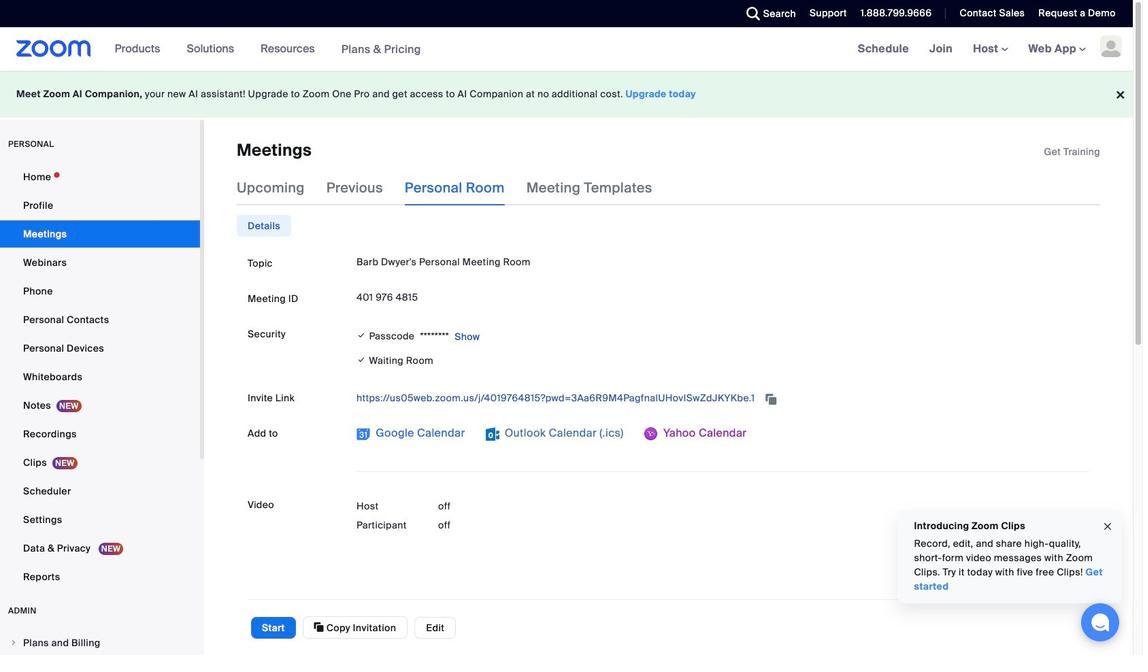 Task type: vqa. For each thing, say whether or not it's contained in the screenshot.
meetings navigation
yes



Task type: describe. For each thing, give the bounding box(es) containing it.
close image
[[1103, 519, 1114, 535]]

product information navigation
[[105, 27, 432, 71]]

tabs of meeting tab list
[[237, 170, 674, 206]]

checked image
[[357, 354, 367, 368]]

personal menu menu
[[0, 163, 200, 592]]

add to google calendar image
[[357, 428, 370, 441]]

open chat image
[[1091, 613, 1110, 632]]

add to yahoo calendar image
[[644, 428, 658, 441]]

profile picture image
[[1101, 35, 1123, 57]]



Task type: locate. For each thing, give the bounding box(es) containing it.
add to outlook calendar (.ics) image
[[486, 428, 499, 441]]

copy url image
[[765, 395, 778, 404]]

banner
[[0, 27, 1133, 71]]

tab list
[[237, 215, 291, 237]]

menu item
[[0, 630, 200, 656]]

tab
[[237, 215, 291, 237]]

application
[[1045, 145, 1101, 159]]

meetings navigation
[[848, 27, 1133, 71]]

copy image
[[314, 622, 324, 634]]

footer
[[0, 71, 1133, 118]]

zoom logo image
[[16, 40, 91, 57]]

checked image
[[357, 329, 367, 343]]

right image
[[10, 639, 18, 647]]



